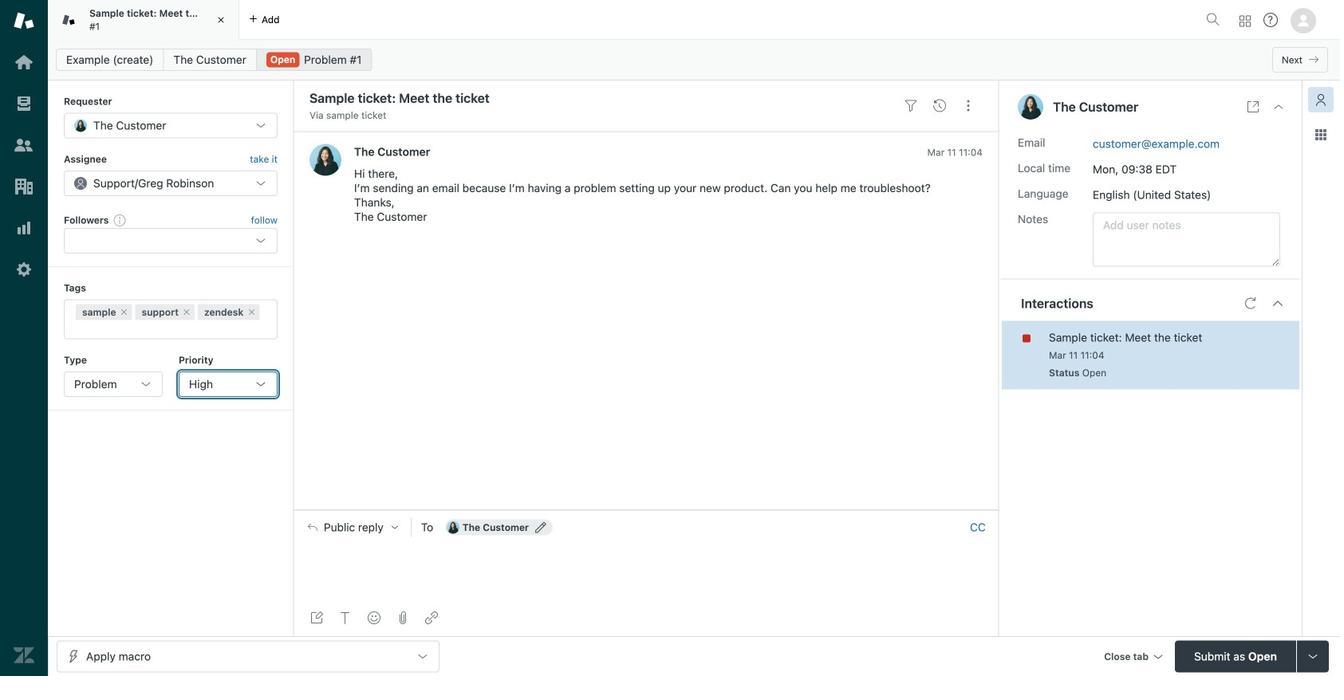 Task type: describe. For each thing, give the bounding box(es) containing it.
edit user image
[[535, 522, 546, 533]]

tabs tab list
[[48, 0, 1200, 40]]

organizations image
[[14, 176, 34, 197]]

reporting image
[[14, 218, 34, 238]]

views image
[[14, 93, 34, 114]]

1 vertical spatial close image
[[1272, 101, 1285, 113]]

add link (cmd k) image
[[425, 612, 438, 625]]

events image
[[933, 99, 946, 112]]

2 remove image from the left
[[247, 308, 256, 317]]

customer context image
[[1314, 93, 1327, 106]]

add attachment image
[[396, 612, 409, 625]]

remove image
[[182, 308, 191, 317]]

get started image
[[14, 52, 34, 73]]

Mar 11 11:04 text field
[[1049, 350, 1104, 361]]

view more details image
[[1247, 101, 1259, 113]]

zendesk support image
[[14, 10, 34, 31]]

displays possible ticket submission types image
[[1307, 650, 1319, 663]]

Subject field
[[306, 89, 893, 108]]

format text image
[[339, 612, 352, 625]]



Task type: vqa. For each thing, say whether or not it's contained in the screenshot.
customer@example.com icon in the bottom left of the page
yes



Task type: locate. For each thing, give the bounding box(es) containing it.
admin image
[[14, 259, 34, 280]]

1 horizontal spatial close image
[[1272, 101, 1285, 113]]

remove image left remove image
[[119, 308, 129, 317]]

Mar 11 11:04 text field
[[927, 147, 983, 158]]

0 horizontal spatial remove image
[[119, 308, 129, 317]]

customer@example.com image
[[446, 521, 459, 534]]

apps image
[[1314, 128, 1327, 141]]

remove image right remove image
[[247, 308, 256, 317]]

1 horizontal spatial remove image
[[247, 308, 256, 317]]

customers image
[[14, 135, 34, 156]]

get help image
[[1263, 13, 1278, 27]]

draft mode image
[[310, 612, 323, 625]]

0 vertical spatial close image
[[213, 12, 229, 28]]

Add user notes text field
[[1093, 213, 1280, 267]]

avatar image
[[309, 144, 341, 176]]

1 remove image from the left
[[119, 308, 129, 317]]

hide composer image
[[640, 504, 652, 517]]

close image inside 'tabs' tab list
[[213, 12, 229, 28]]

info on adding followers image
[[114, 214, 126, 227]]

0 horizontal spatial close image
[[213, 12, 229, 28]]

secondary element
[[48, 44, 1340, 76]]

tab
[[48, 0, 239, 40]]

zendesk products image
[[1240, 16, 1251, 27]]

main element
[[0, 0, 48, 676]]

ticket actions image
[[962, 99, 975, 112]]

zendesk image
[[14, 645, 34, 666]]

user image
[[1018, 94, 1043, 120]]

filter image
[[905, 99, 917, 112]]

insert emojis image
[[368, 612, 380, 625]]

close image
[[213, 12, 229, 28], [1272, 101, 1285, 113]]

remove image
[[119, 308, 129, 317], [247, 308, 256, 317]]



